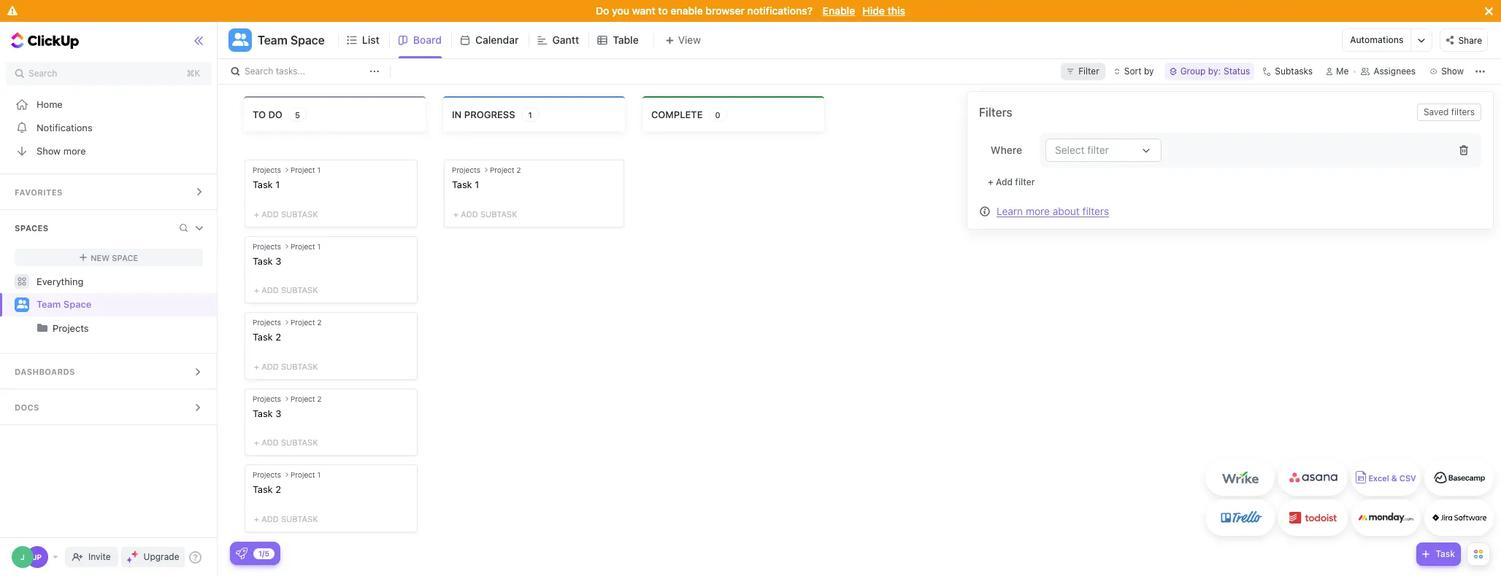 Task type: describe. For each thing, give the bounding box(es) containing it.
invite
[[88, 552, 111, 563]]

project 1 for task 3
[[291, 242, 321, 251]]

+ add subtask up task 2
[[254, 286, 318, 295]]

‎task for ‎task 1
[[253, 179, 273, 191]]

saved filters
[[1424, 107, 1475, 118]]

notifications?
[[747, 4, 813, 17]]

projects down task 2
[[253, 395, 281, 404]]

excel & csv link
[[1351, 460, 1421, 496]]

table link
[[613, 22, 644, 58]]

1 projects link from the left
[[1, 317, 205, 340]]

progress
[[464, 108, 515, 120]]

+ up task 2
[[254, 286, 259, 295]]

&
[[1391, 474, 1397, 484]]

‎task 2
[[253, 484, 281, 496]]

list link
[[362, 22, 385, 58]]

0
[[715, 110, 720, 119]]

1 horizontal spatial filters
[[1082, 205, 1109, 217]]

home link
[[0, 93, 218, 116]]

sidebar navigation
[[0, 22, 218, 577]]

tasks...
[[276, 66, 305, 77]]

notifications link
[[0, 116, 218, 139]]

board
[[413, 34, 442, 46]]

saved
[[1424, 107, 1449, 118]]

everything
[[37, 276, 84, 287]]

calendar
[[475, 34, 519, 46]]

‎task for ‎task 2
[[253, 484, 273, 496]]

task 2
[[253, 332, 281, 343]]

team space for team space button
[[258, 34, 325, 47]]

enable
[[823, 4, 855, 17]]

favorites button
[[0, 174, 218, 210]]

share button
[[1440, 28, 1488, 52]]

3 for project 1
[[275, 255, 281, 267]]

1 vertical spatial filter
[[1015, 177, 1035, 188]]

1/5
[[258, 549, 269, 558]]

do
[[268, 108, 282, 120]]

automations button
[[1343, 29, 1411, 51]]

complete
[[651, 108, 703, 120]]

search tasks...
[[245, 66, 305, 77]]

3 for project 2
[[275, 408, 281, 420]]

onboarding checklist button image
[[236, 548, 247, 560]]

learn more about filters link
[[997, 205, 1109, 217]]

space for team space link
[[63, 299, 91, 310]]

‎task 1
[[253, 179, 280, 191]]

enable
[[671, 4, 703, 17]]

task 3 for project 2
[[253, 408, 281, 420]]

⌘k
[[187, 68, 200, 79]]

assignees
[[1374, 66, 1416, 77]]

want
[[632, 4, 655, 17]]

more for show
[[63, 145, 86, 157]]

5
[[295, 110, 300, 119]]

0 vertical spatial to
[[658, 4, 668, 17]]

browser
[[706, 4, 745, 17]]

show
[[37, 145, 61, 157]]

board link
[[413, 22, 448, 58]]

learn more about filters
[[997, 205, 1109, 217]]

add up the learn
[[996, 177, 1013, 188]]

assignees button
[[1355, 63, 1422, 80]]

user group image
[[16, 300, 27, 309]]

project 1 for ‎task 2
[[291, 471, 321, 480]]

calendar link
[[475, 22, 525, 58]]

table
[[613, 34, 639, 46]]

2 for 3
[[317, 395, 322, 404]]

docs
[[15, 403, 39, 412]]

projects down ‎task 1 in the top of the page
[[253, 242, 281, 251]]

learn
[[997, 205, 1023, 217]]

+ add subtask up the ‎task 2
[[254, 438, 318, 448]]

+ down where on the right of the page
[[988, 177, 993, 188]]

you
[[612, 4, 629, 17]]

projects up ‎task 1 in the top of the page
[[253, 166, 281, 174]]

in progress
[[452, 108, 515, 120]]

search for search
[[28, 68, 57, 79]]

upgrade
[[144, 552, 179, 563]]

notifications
[[37, 122, 92, 133]]

select filter
[[1055, 144, 1109, 156]]

this
[[887, 4, 905, 17]]

0 horizontal spatial filters
[[979, 106, 1012, 119]]

projects up the ‎task 2
[[253, 471, 281, 480]]

project 1 for ‎task 1
[[291, 166, 321, 174]]

select filter button
[[1045, 139, 1162, 162]]

team space button
[[252, 24, 325, 56]]



Task type: locate. For each thing, give the bounding box(es) containing it.
select
[[1055, 144, 1085, 156]]

team inside team space button
[[258, 34, 288, 47]]

+ add subtask
[[254, 209, 318, 219], [453, 209, 517, 219], [254, 286, 318, 295], [254, 362, 318, 371], [254, 438, 318, 448], [254, 515, 318, 524]]

filters right "about"
[[1082, 205, 1109, 217]]

3 project 1 from the top
[[291, 471, 321, 480]]

more for learn
[[1026, 205, 1050, 217]]

0 vertical spatial team
[[258, 34, 288, 47]]

2 vertical spatial space
[[63, 299, 91, 310]]

excel
[[1368, 474, 1389, 484]]

3
[[275, 255, 281, 267], [275, 408, 281, 420]]

1 ‎task from the top
[[253, 179, 273, 191]]

more down notifications
[[63, 145, 86, 157]]

me button
[[1320, 63, 1355, 80]]

+ down "task 1"
[[453, 209, 458, 219]]

project 1
[[291, 166, 321, 174], [291, 242, 321, 251], [291, 471, 321, 480]]

+ add subtask down "task 1"
[[453, 209, 517, 219]]

about
[[1053, 205, 1080, 217]]

add down the ‎task 2
[[261, 515, 279, 524]]

1 vertical spatial team space
[[37, 299, 91, 310]]

+ down the ‎task 2
[[254, 515, 259, 524]]

search
[[245, 66, 273, 77], [28, 68, 57, 79]]

‎task up "1/5"
[[253, 484, 273, 496]]

1 3 from the top
[[275, 255, 281, 267]]

0 vertical spatial more
[[63, 145, 86, 157]]

1 vertical spatial to
[[253, 108, 266, 120]]

team inside team space link
[[37, 299, 61, 310]]

filter
[[1078, 66, 1099, 77]]

‎task
[[253, 179, 273, 191], [253, 484, 273, 496]]

1 vertical spatial team
[[37, 299, 61, 310]]

project 2
[[490, 166, 521, 174], [291, 318, 322, 327], [291, 395, 322, 404]]

team space up tasks...
[[258, 34, 325, 47]]

new
[[91, 253, 110, 262]]

filter right select
[[1087, 144, 1109, 156]]

0 vertical spatial project 2
[[490, 166, 521, 174]]

task
[[452, 179, 472, 191], [253, 255, 273, 267], [253, 332, 273, 343], [253, 408, 273, 420], [1436, 549, 1455, 560]]

0 horizontal spatial space
[[63, 299, 91, 310]]

space down the everything
[[63, 299, 91, 310]]

onboarding checklist button element
[[236, 548, 247, 560]]

more
[[63, 145, 86, 157], [1026, 205, 1050, 217]]

task 3
[[253, 255, 281, 267], [253, 408, 281, 420]]

1
[[528, 110, 532, 119], [317, 166, 321, 174], [275, 179, 280, 191], [475, 179, 479, 191], [317, 242, 321, 251], [317, 471, 321, 480]]

0 horizontal spatial to
[[253, 108, 266, 120]]

0 vertical spatial ‎task
[[253, 179, 273, 191]]

search left tasks...
[[245, 66, 273, 77]]

excel & csv
[[1368, 474, 1416, 484]]

1 vertical spatial ‎task
[[253, 484, 273, 496]]

filter
[[1087, 144, 1109, 156], [1015, 177, 1035, 188]]

gantt
[[552, 34, 579, 46]]

to right want
[[658, 4, 668, 17]]

1 horizontal spatial team space
[[258, 34, 325, 47]]

2 vertical spatial project 2
[[291, 395, 322, 404]]

add
[[996, 177, 1013, 188], [261, 209, 279, 219], [461, 209, 478, 219], [261, 286, 279, 295], [261, 362, 279, 371], [261, 438, 279, 448], [261, 515, 279, 524]]

2 projects link from the left
[[53, 317, 205, 340]]

filter inside dropdown button
[[1087, 144, 1109, 156]]

1 vertical spatial 3
[[275, 408, 281, 420]]

search for search tasks...
[[245, 66, 273, 77]]

upgrade link
[[121, 548, 185, 568]]

0 vertical spatial project 1
[[291, 166, 321, 174]]

filters
[[979, 106, 1012, 119], [1451, 107, 1475, 118], [1082, 205, 1109, 217]]

in
[[452, 108, 462, 120]]

+
[[988, 177, 993, 188], [254, 209, 259, 219], [453, 209, 458, 219], [254, 286, 259, 295], [254, 362, 259, 371], [254, 438, 259, 448], [254, 515, 259, 524]]

2 for 1
[[517, 166, 521, 174]]

filter button
[[1061, 63, 1105, 80]]

to
[[658, 4, 668, 17], [253, 108, 266, 120]]

automations
[[1350, 34, 1403, 45]]

+ add subtask down the ‎task 2
[[254, 515, 318, 524]]

2 project 1 from the top
[[291, 242, 321, 251]]

add up the ‎task 2
[[261, 438, 279, 448]]

space right new
[[112, 253, 138, 262]]

project 2 for task 3
[[291, 395, 322, 404]]

2 ‎task from the top
[[253, 484, 273, 496]]

team space for team space link
[[37, 299, 91, 310]]

more right the learn
[[1026, 205, 1050, 217]]

project 2 for task 1
[[490, 166, 521, 174]]

add down "task 1"
[[461, 209, 478, 219]]

project
[[291, 166, 315, 174], [490, 166, 514, 174], [291, 242, 315, 251], [291, 318, 315, 327], [291, 395, 315, 404], [291, 471, 315, 480]]

space up search tasks... text box
[[290, 34, 325, 47]]

projects up "task 1"
[[452, 166, 480, 174]]

do you want to enable browser notifications? enable hide this
[[596, 4, 905, 17]]

0 horizontal spatial team space
[[37, 299, 91, 310]]

+ add subtask down task 2
[[254, 362, 318, 371]]

Search tasks... text field
[[245, 61, 366, 82]]

1 project 1 from the top
[[291, 166, 321, 174]]

projects down the everything
[[53, 323, 89, 334]]

more inside sidebar navigation
[[63, 145, 86, 157]]

0 horizontal spatial search
[[28, 68, 57, 79]]

0 vertical spatial space
[[290, 34, 325, 47]]

0 vertical spatial filter
[[1087, 144, 1109, 156]]

0 horizontal spatial team
[[37, 299, 61, 310]]

share
[[1458, 35, 1482, 46]]

search up home
[[28, 68, 57, 79]]

filters up where on the right of the page
[[979, 106, 1012, 119]]

1 horizontal spatial space
[[112, 253, 138, 262]]

‎task down to do
[[253, 179, 273, 191]]

2 horizontal spatial filters
[[1451, 107, 1475, 118]]

1 vertical spatial more
[[1026, 205, 1050, 217]]

subtask
[[281, 209, 318, 219], [480, 209, 517, 219], [281, 286, 318, 295], [281, 362, 318, 371], [281, 438, 318, 448], [281, 515, 318, 524]]

projects inside sidebar navigation
[[53, 323, 89, 334]]

1 horizontal spatial filter
[[1087, 144, 1109, 156]]

1 task 3 from the top
[[253, 255, 281, 267]]

csv
[[1399, 474, 1416, 484]]

to do
[[253, 108, 282, 120]]

show more
[[37, 145, 86, 157]]

0 vertical spatial team space
[[258, 34, 325, 47]]

2 horizontal spatial space
[[290, 34, 325, 47]]

1 horizontal spatial team
[[258, 34, 288, 47]]

dashboards
[[15, 367, 75, 377]]

team space
[[258, 34, 325, 47], [37, 299, 91, 310]]

project 2 for task 2
[[291, 318, 322, 327]]

team space inside team space button
[[258, 34, 325, 47]]

2 for 2
[[317, 318, 322, 327]]

team
[[258, 34, 288, 47], [37, 299, 61, 310]]

+ up the ‎task 2
[[254, 438, 259, 448]]

projects up task 2
[[253, 318, 281, 327]]

gantt link
[[552, 22, 585, 58]]

1 vertical spatial project 2
[[291, 318, 322, 327]]

do
[[596, 4, 609, 17]]

team space inside team space link
[[37, 299, 91, 310]]

0 horizontal spatial filter
[[1015, 177, 1035, 188]]

1 vertical spatial space
[[112, 253, 138, 262]]

2
[[517, 166, 521, 174], [317, 318, 322, 327], [275, 332, 281, 343], [317, 395, 322, 404], [275, 484, 281, 496]]

search inside sidebar navigation
[[28, 68, 57, 79]]

1 horizontal spatial more
[[1026, 205, 1050, 217]]

space
[[290, 34, 325, 47], [112, 253, 138, 262], [63, 299, 91, 310]]

add down task 2
[[261, 362, 279, 371]]

2 3 from the top
[[275, 408, 281, 420]]

1 vertical spatial project 1
[[291, 242, 321, 251]]

filters right saved
[[1451, 107, 1475, 118]]

favorites
[[15, 188, 63, 197]]

to left the 'do'
[[253, 108, 266, 120]]

+ down ‎task 1 in the top of the page
[[254, 209, 259, 219]]

team up search tasks...
[[258, 34, 288, 47]]

projects
[[253, 166, 281, 174], [452, 166, 480, 174], [253, 242, 281, 251], [253, 318, 281, 327], [53, 323, 89, 334], [253, 395, 281, 404], [253, 471, 281, 480]]

team for team space link
[[37, 299, 61, 310]]

1 vertical spatial task 3
[[253, 408, 281, 420]]

+ add filter
[[988, 177, 1035, 188]]

2 vertical spatial project 1
[[291, 471, 321, 480]]

team for team space button
[[258, 34, 288, 47]]

0 horizontal spatial more
[[63, 145, 86, 157]]

+ down task 2
[[254, 362, 259, 371]]

0 vertical spatial 3
[[275, 255, 281, 267]]

hide
[[862, 4, 885, 17]]

new space
[[91, 253, 138, 262]]

filter up the learn
[[1015, 177, 1035, 188]]

+ add subtask down ‎task 1 in the top of the page
[[254, 209, 318, 219]]

team down the everything
[[37, 299, 61, 310]]

0 vertical spatial task 3
[[253, 255, 281, 267]]

everything link
[[0, 270, 218, 293]]

task 3 for project 1
[[253, 255, 281, 267]]

add up task 2
[[261, 286, 279, 295]]

2 task 3 from the top
[[253, 408, 281, 420]]

where
[[991, 144, 1022, 156]]

1 horizontal spatial to
[[658, 4, 668, 17]]

list
[[362, 34, 379, 46]]

1 horizontal spatial search
[[245, 66, 273, 77]]

space inside button
[[290, 34, 325, 47]]

add down ‎task 1 in the top of the page
[[261, 209, 279, 219]]

team space link
[[37, 293, 205, 317]]

team space down the everything
[[37, 299, 91, 310]]

home
[[37, 98, 63, 110]]

space for team space button
[[290, 34, 325, 47]]

me
[[1336, 66, 1349, 77]]

task 1
[[452, 179, 479, 191]]



Task type: vqa. For each thing, say whether or not it's contained in the screenshot.
Team
yes



